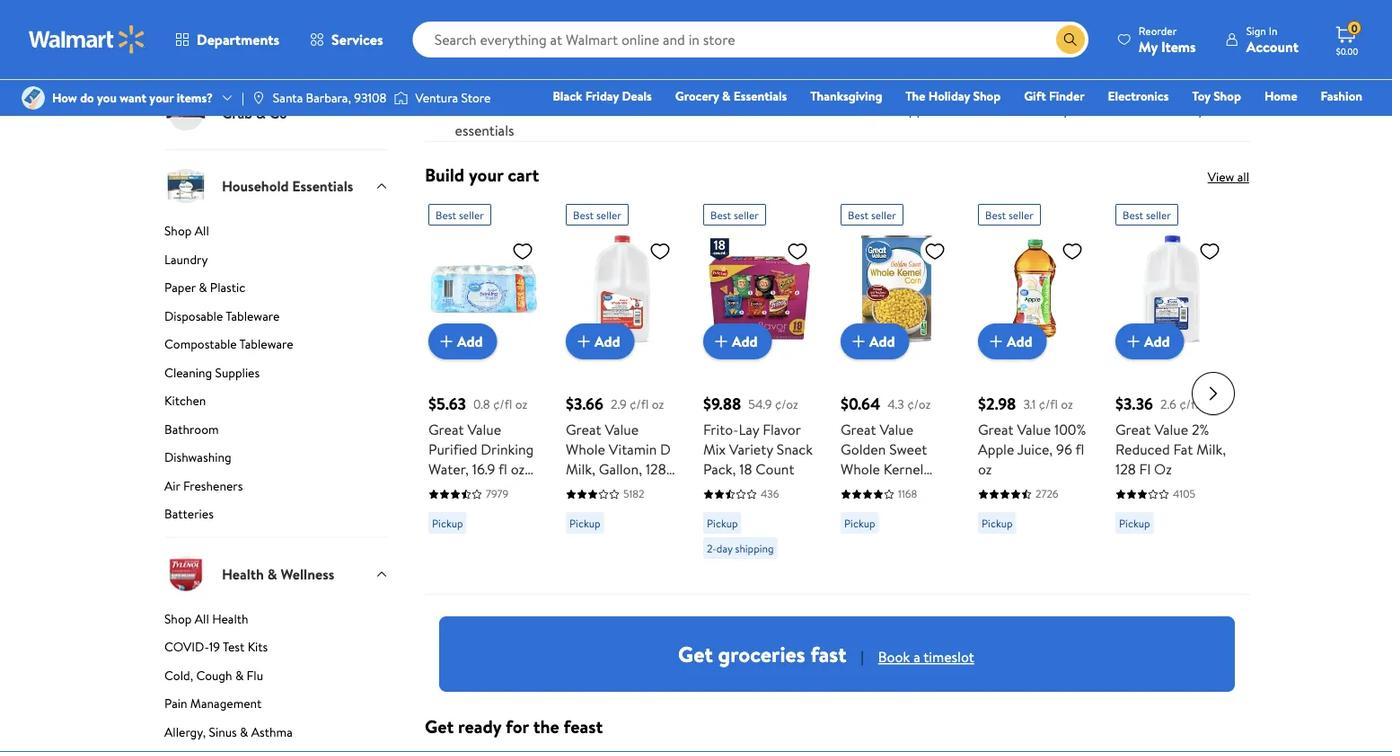 Task type: locate. For each thing, give the bounding box(es) containing it.
best seller up frito-lay flavor mix variety snack pack, 18 count image
[[711, 207, 759, 222]]

black friday deals link
[[545, 86, 660, 106]]

health inside list
[[712, 99, 754, 119]]

| left book
[[861, 647, 864, 667]]

product group containing $3.36
[[1116, 197, 1228, 587]]

4 add from the left
[[870, 331, 896, 351]]

¢/oz
[[775, 395, 799, 413], [908, 395, 931, 413]]

pickup for $5.63
[[432, 515, 463, 531]]

all for health & wellness
[[195, 610, 209, 627]]

pet
[[871, 99, 892, 119]]

Walmart Site-Wide search field
[[413, 22, 1089, 58]]

beauty
[[1027, 99, 1071, 119]]

add to cart image for $5.63
[[436, 331, 457, 352]]

2 best from the left
[[573, 207, 594, 222]]

best up great value whole vitamin d milk, gallon, 128 fl oz image on the top left
[[573, 207, 594, 222]]

1 all from the top
[[195, 222, 209, 239]]

d
[[661, 439, 671, 459]]

4 add button from the left
[[841, 324, 910, 359]]

oz right 2.9
[[652, 395, 664, 413]]

2 add to cart image from the left
[[1123, 331, 1145, 352]]

best for $3.66
[[573, 207, 594, 222]]

1 pickup from the left
[[432, 515, 463, 531]]

count right 40
[[501, 479, 540, 499]]

1 great from the left
[[429, 420, 464, 439]]

1 product group from the left
[[429, 197, 541, 587]]

0 horizontal spatial your
[[150, 89, 174, 106]]

1 add to cart image from the left
[[711, 331, 732, 352]]

| left go
[[242, 89, 244, 106]]

health for health & wellness
[[712, 99, 754, 119]]

black
[[553, 87, 583, 105]]

¢/oz inside $9.88 54.9 ¢/oz frito-lay flavor mix variety snack pack, 18 count
[[775, 395, 799, 413]]

¢/fl right 2.6
[[1180, 395, 1199, 413]]

3 best seller from the left
[[711, 207, 759, 222]]

fat
[[1174, 439, 1194, 459]]

2-day shipping
[[707, 541, 774, 556]]

seller up great value whole vitamin d milk, gallon, 128 fl oz image on the top left
[[597, 207, 622, 222]]

fl inside $5.63 0.8 ¢/fl oz great value purified drinking water, 16.9 fl oz bottles, 40 count
[[499, 459, 508, 479]]

0 horizontal spatial |
[[242, 89, 244, 106]]

shop all health link
[[164, 610, 389, 634]]

get for get ready for the feast
[[425, 714, 454, 739]]

the holiday shop
[[906, 87, 1001, 105]]

6 seller from the left
[[1147, 207, 1172, 222]]

2 pickup from the left
[[570, 515, 601, 531]]

pickup left 15
[[845, 515, 876, 531]]

build your cart
[[425, 162, 539, 187]]

0 horizontal spatial household
[[222, 176, 289, 196]]

pickup down gallon,
[[570, 515, 601, 531]]

household
[[451, 99, 518, 119], [222, 176, 289, 196]]

pickup up day
[[707, 515, 738, 531]]

2 add from the left
[[595, 331, 621, 351]]

household inside dropdown button
[[222, 176, 289, 196]]

tableware inside 'link'
[[226, 307, 280, 324]]

supplies
[[896, 99, 945, 119]]

fl for $2.98
[[1076, 439, 1085, 459]]

whole down $3.66
[[566, 439, 606, 459]]

store
[[461, 89, 491, 106]]

great value 100% apple juice, 96 fl oz image
[[979, 233, 1091, 345]]

1 seller from the left
[[459, 207, 484, 222]]

4 ¢/fl from the left
[[1180, 395, 1199, 413]]

0 horizontal spatial get
[[425, 714, 454, 739]]

essentials inside dropdown button
[[292, 176, 353, 196]]

health inside dropdown button
[[222, 564, 264, 583]]

seller up the great value 100% apple juice, 96 fl oz image
[[1009, 207, 1034, 222]]

¢/fl inside $2.98 3.1 ¢/fl oz great value 100% apple juice, 96 fl oz
[[1039, 395, 1059, 413]]

add to cart image up $0.64 in the right bottom of the page
[[848, 331, 870, 352]]

bathroom link
[[164, 420, 389, 445]]

1 add from the left
[[457, 331, 483, 351]]

great for $2.98
[[979, 420, 1014, 439]]

1 128 from the left
[[646, 459, 666, 479]]

fashion registry
[[1156, 87, 1363, 130]]

product group
[[429, 197, 541, 587], [566, 197, 678, 587], [704, 197, 816, 587], [841, 197, 953, 587], [979, 197, 1091, 587], [1116, 197, 1228, 587]]

 image right "93108"
[[394, 89, 408, 107]]

5 pickup from the left
[[982, 515, 1013, 531]]

tableware down disposable tableware 'link'
[[240, 335, 294, 353]]

bathroom
[[164, 420, 219, 438]]

great down $3.66
[[566, 420, 602, 439]]

128 inside '$3.66 2.9 ¢/fl oz great value whole vitamin d milk, gallon, 128 fl oz'
[[646, 459, 666, 479]]

best down build
[[436, 207, 457, 222]]

0 horizontal spatial essentials
[[292, 176, 353, 196]]

3 add button from the left
[[704, 324, 772, 359]]

3 ¢/fl from the left
[[1039, 395, 1059, 413]]

reorder my items
[[1139, 23, 1197, 56]]

fl inside $2.98 3.1 ¢/fl oz great value 100% apple juice, 96 fl oz
[[1076, 439, 1085, 459]]

get left ready
[[425, 714, 454, 739]]

tableware down paper & plastic link
[[226, 307, 280, 324]]

40
[[480, 479, 498, 499]]

1 ¢/oz from the left
[[775, 395, 799, 413]]

& for go
[[256, 103, 266, 123]]

disposable tableware
[[164, 307, 280, 324]]

great inside $5.63 0.8 ¢/fl oz great value purified drinking water, 16.9 fl oz bottles, 40 count
[[429, 420, 464, 439]]

& right sinus
[[240, 723, 248, 740]]

add button up $3.66
[[566, 324, 635, 359]]

1 horizontal spatial get
[[679, 639, 713, 669]]

oz inside the $0.64 4.3 ¢/oz great value golden sweet whole kernel corn, canned corn, 15 oz can
[[895, 499, 909, 519]]

1 horizontal spatial fl
[[566, 479, 575, 499]]

great down $3.36
[[1116, 420, 1152, 439]]

kernel
[[884, 459, 924, 479]]

2 128 from the left
[[1116, 459, 1137, 479]]

great for $5.63
[[429, 420, 464, 439]]

seller up great value golden sweet whole kernel corn, canned corn, 15 oz can image
[[872, 207, 897, 222]]

seller for $3.66
[[597, 207, 622, 222]]

best for $2.98
[[986, 207, 1007, 222]]

golden
[[841, 439, 886, 459]]

1 horizontal spatial add to cart image
[[1123, 331, 1145, 352]]

oz left gallon,
[[578, 479, 592, 499]]

5 best seller from the left
[[986, 207, 1034, 222]]

great down $0.64 in the right bottom of the page
[[841, 420, 877, 439]]

best seller up great value golden sweet whole kernel corn, canned corn, 15 oz can image
[[848, 207, 897, 222]]

2 value from the left
[[605, 420, 639, 439]]

add button up $0.64 in the right bottom of the page
[[841, 324, 910, 359]]

1 vertical spatial health
[[222, 564, 264, 583]]

milk, inside '$3.66 2.9 ¢/fl oz great value whole vitamin d milk, gallon, 128 fl oz'
[[566, 459, 596, 479]]

oz inside $3.36 2.6 ¢/fl oz great value 2% reduced fat milk, 128 fl oz
[[1202, 395, 1215, 413]]

add button up $9.88
[[704, 324, 772, 359]]

1 horizontal spatial whole
[[841, 459, 881, 479]]

& inside 'link'
[[722, 87, 731, 105]]

gift finder link
[[1017, 86, 1093, 106]]

1 vertical spatial household
[[222, 176, 289, 196]]

4 value from the left
[[1018, 420, 1052, 439]]

household inside 'link'
[[451, 99, 518, 119]]

oz left juice,
[[979, 459, 993, 479]]

pickup down fl
[[1120, 515, 1151, 531]]

add to cart image for $3.66
[[573, 331, 595, 352]]

value down 0.8
[[468, 420, 502, 439]]

wellness
[[770, 99, 822, 119]]

great down $5.63
[[429, 420, 464, 439]]

$9.88 54.9 ¢/oz frito-lay flavor mix variety snack pack, 18 count
[[704, 393, 813, 479]]

0 horizontal spatial milk,
[[566, 459, 596, 479]]

pickup down "bottles,"
[[432, 515, 463, 531]]

walmart image
[[29, 25, 146, 54]]

milk, right fat
[[1197, 439, 1227, 459]]

paper & plastic link
[[164, 279, 389, 303]]

purified
[[429, 439, 478, 459]]

best up the great value 100% apple juice, 96 fl oz image
[[986, 207, 1007, 222]]

 image for how do you want your items?
[[22, 86, 45, 110]]

2 horizontal spatial fl
[[1076, 439, 1085, 459]]

gallon,
[[599, 459, 643, 479]]

whole inside '$3.66 2.9 ¢/fl oz great value whole vitamin d milk, gallon, 128 fl oz'
[[566, 439, 606, 459]]

all up laundry on the left top of the page
[[195, 222, 209, 239]]

tableware
[[226, 307, 280, 324], [240, 335, 294, 353]]

1 horizontal spatial |
[[861, 647, 864, 667]]

pickup down apple
[[982, 515, 1013, 531]]

add to cart image
[[711, 331, 732, 352], [1123, 331, 1145, 352]]

5 add button from the left
[[979, 324, 1047, 359]]

0 vertical spatial your
[[150, 89, 174, 106]]

best seller down build
[[436, 207, 484, 222]]

whole left 'kernel'
[[841, 459, 881, 479]]

5 add from the left
[[1007, 331, 1033, 351]]

5 great from the left
[[1116, 420, 1152, 439]]

your left cart
[[469, 162, 504, 187]]

great inside $3.36 2.6 ¢/fl oz great value 2% reduced fat milk, 128 fl oz
[[1116, 420, 1152, 439]]

milk, inside $3.36 2.6 ¢/fl oz great value 2% reduced fat milk, 128 fl oz
[[1197, 439, 1227, 459]]

0 vertical spatial all
[[195, 222, 209, 239]]

best seller up the great value 2% reduced fat milk, 128 fl oz image
[[1123, 207, 1172, 222]]

0 vertical spatial |
[[242, 89, 244, 106]]

¢/oz up flavor
[[775, 395, 799, 413]]

1 vertical spatial tableware
[[240, 335, 294, 353]]

add up 2.6
[[1145, 331, 1171, 351]]

436
[[761, 486, 780, 501]]

paper
[[164, 279, 196, 296]]

great down $2.98
[[979, 420, 1014, 439]]

0 horizontal spatial fl
[[499, 459, 508, 479]]

add up 2.9
[[595, 331, 621, 351]]

5 value from the left
[[1155, 420, 1189, 439]]

Search search field
[[413, 22, 1089, 58]]

friday
[[586, 87, 619, 105]]

& right paper
[[199, 279, 207, 296]]

$0.64 4.3 ¢/oz great value golden sweet whole kernel corn, canned corn, 15 oz can
[[841, 393, 937, 519]]

the holiday shop link
[[898, 86, 1009, 106]]

3 add from the left
[[732, 331, 758, 351]]

services
[[332, 30, 383, 49]]

¢/oz right 4.3
[[908, 395, 931, 413]]

128 right gallon,
[[646, 459, 666, 479]]

add to cart image for $0.64
[[848, 331, 870, 352]]

& right grocery
[[722, 87, 731, 105]]

compostable tableware link
[[164, 335, 389, 360]]

¢/fl
[[493, 395, 513, 413], [630, 395, 649, 413], [1039, 395, 1059, 413], [1180, 395, 1199, 413]]

book
[[879, 647, 911, 667]]

add to cart image for 4105
[[1123, 331, 1145, 352]]

great value purified drinking water, 16.9 fl oz bottles, 40 count image
[[429, 233, 541, 345]]

& for wellness
[[757, 99, 767, 119]]

5 product group from the left
[[979, 197, 1091, 587]]

add up "54.9"
[[732, 331, 758, 351]]

$3.36
[[1116, 393, 1154, 415]]

1 vertical spatial your
[[469, 162, 504, 187]]

seller for $0.64
[[872, 207, 897, 222]]

product group containing $9.88
[[704, 197, 816, 587]]

add to cart image up $3.36
[[1123, 331, 1145, 352]]

0 vertical spatial household
[[451, 99, 518, 119]]

4 product group from the left
[[841, 197, 953, 587]]

value inside $2.98 3.1 ¢/fl oz great value 100% apple juice, 96 fl oz
[[1018, 420, 1052, 439]]

pickup for $3.66
[[570, 515, 601, 531]]

household up essentials
[[451, 99, 518, 119]]

& for plastic
[[199, 279, 207, 296]]

fast
[[811, 639, 847, 669]]

great value 2% reduced fat milk, 128 fl oz image
[[1116, 233, 1228, 345]]

1 value from the left
[[468, 420, 502, 439]]

 image left how
[[22, 86, 45, 110]]

1 horizontal spatial essentials
[[734, 87, 787, 105]]

registry link
[[1148, 111, 1210, 131]]

management
[[190, 695, 262, 712]]

value down 2.6
[[1155, 420, 1189, 439]]

value down 4.3
[[880, 420, 914, 439]]

¢/fl inside $5.63 0.8 ¢/fl oz great value purified drinking water, 16.9 fl oz bottles, 40 count
[[493, 395, 513, 413]]

shop up covid-
[[164, 610, 192, 627]]

6 product group from the left
[[1116, 197, 1228, 587]]

add button up $3.36
[[1116, 324, 1185, 359]]

sign in account
[[1247, 23, 1299, 56]]

4 best seller from the left
[[848, 207, 897, 222]]

0 horizontal spatial ¢/oz
[[775, 395, 799, 413]]

grab & go
[[222, 103, 287, 123]]

add up 0.8
[[457, 331, 483, 351]]

1 add button from the left
[[429, 324, 497, 359]]

whole inside the $0.64 4.3 ¢/oz great value golden sweet whole kernel corn, canned corn, 15 oz can
[[841, 459, 881, 479]]

4 seller from the left
[[872, 207, 897, 222]]

3 product group from the left
[[704, 197, 816, 587]]

santa
[[273, 89, 303, 106]]

$3.36 2.6 ¢/fl oz great value 2% reduced fat milk, 128 fl oz
[[1116, 393, 1227, 479]]

1 horizontal spatial household
[[451, 99, 518, 119]]

shop right holiday
[[974, 87, 1001, 105]]

mix
[[704, 439, 726, 459]]

add to cart image for 2-day shipping
[[711, 331, 732, 352]]

pickup for $0.64
[[845, 515, 876, 531]]

home link
[[1257, 86, 1306, 106]]

4 add to cart image from the left
[[986, 331, 1007, 352]]

¢/fl for $3.66
[[630, 395, 649, 413]]

4 best from the left
[[848, 207, 869, 222]]

add to cart image up $9.88
[[711, 331, 732, 352]]

0 horizontal spatial count
[[501, 479, 540, 499]]

1 horizontal spatial your
[[469, 162, 504, 187]]

& left wellness
[[757, 99, 767, 119]]

2 great from the left
[[566, 420, 602, 439]]

sign in to add to favorites list, great value golden sweet whole kernel corn, canned corn, 15 oz can image
[[925, 240, 946, 262]]

oz right 0.8
[[516, 395, 528, 413]]

view
[[1208, 168, 1235, 186]]

sign in to add to favorites list, great value whole vitamin d milk, gallon, 128 fl oz image
[[650, 240, 671, 262]]

1 vertical spatial all
[[195, 610, 209, 627]]

1 best from the left
[[436, 207, 457, 222]]

0 vertical spatial health
[[712, 99, 754, 119]]

groceries
[[719, 639, 806, 669]]

add up 4.3
[[870, 331, 896, 351]]

& left go
[[256, 103, 266, 123]]

2 all from the top
[[195, 610, 209, 627]]

a
[[914, 647, 921, 667]]

baby link
[[1130, 0, 1250, 120]]

0 horizontal spatial whole
[[566, 439, 606, 459]]

all for household essentials
[[195, 222, 209, 239]]

2 ¢/fl from the left
[[630, 395, 649, 413]]

ventura
[[415, 89, 458, 106]]

6 add from the left
[[1145, 331, 1171, 351]]

add button up $2.98
[[979, 324, 1047, 359]]

value down 2.9
[[605, 420, 639, 439]]

0 horizontal spatial 128
[[646, 459, 666, 479]]

4 great from the left
[[979, 420, 1014, 439]]

100%
[[1055, 420, 1087, 439]]

5 seller from the left
[[1009, 207, 1034, 222]]

1 best seller from the left
[[436, 207, 484, 222]]

health
[[712, 99, 754, 119], [222, 564, 264, 583], [212, 610, 249, 627]]

1 ¢/fl from the left
[[493, 395, 513, 413]]

vitamin
[[609, 439, 657, 459]]

all
[[195, 222, 209, 239], [195, 610, 209, 627]]

fl left gallon,
[[566, 479, 575, 499]]

& inside list
[[757, 99, 767, 119]]

in
[[1270, 23, 1278, 38]]

seller up frito-lay flavor mix variety snack pack, 18 count image
[[734, 207, 759, 222]]

1 horizontal spatial ¢/oz
[[908, 395, 931, 413]]

¢/fl right 0.8
[[493, 395, 513, 413]]

household for household essentials
[[451, 99, 518, 119]]

best seller for $2.98
[[986, 207, 1034, 222]]

3 best from the left
[[711, 207, 732, 222]]

1 horizontal spatial milk,
[[1197, 439, 1227, 459]]

3 great from the left
[[841, 420, 877, 439]]

¢/fl inside $3.36 2.6 ¢/fl oz great value 2% reduced fat milk, 128 fl oz
[[1180, 395, 1199, 413]]

0 vertical spatial tableware
[[226, 307, 280, 324]]

kitchen
[[164, 392, 206, 409]]

drinking
[[481, 439, 534, 459]]

batteries link
[[164, 505, 389, 537]]

your right want in the left of the page
[[150, 89, 174, 106]]

value down 3.1
[[1018, 420, 1052, 439]]

2 ¢/oz from the left
[[908, 395, 931, 413]]

best seller up the great value 100% apple juice, 96 fl oz image
[[986, 207, 1034, 222]]

apple
[[979, 439, 1015, 459]]

great inside '$3.66 2.9 ¢/fl oz great value whole vitamin d milk, gallon, 128 fl oz'
[[566, 420, 602, 439]]

fl right 16.9
[[499, 459, 508, 479]]

best for $0.64
[[848, 207, 869, 222]]

¢/oz for $9.88
[[775, 395, 799, 413]]

fashion link
[[1313, 86, 1371, 106]]

add button up $5.63
[[429, 324, 497, 359]]

5 best from the left
[[986, 207, 1007, 222]]

2 best seller from the left
[[573, 207, 622, 222]]

household up shop all link
[[222, 176, 289, 196]]

¢/oz inside the $0.64 4.3 ¢/oz great value golden sweet whole kernel corn, canned corn, 15 oz can
[[908, 395, 931, 413]]

kits
[[248, 638, 268, 656]]

best seller up great value whole vitamin d milk, gallon, 128 fl oz image on the top left
[[573, 207, 622, 222]]

bottles,
[[429, 479, 477, 499]]

product group containing $2.98
[[979, 197, 1091, 587]]

 image
[[22, 86, 45, 110], [394, 89, 408, 107]]

frito-
[[704, 420, 739, 439]]

shop right toy
[[1214, 87, 1242, 105]]

oz up 2%
[[1202, 395, 1215, 413]]

add for $3.66
[[595, 331, 621, 351]]

¢/fl inside '$3.66 2.9 ¢/fl oz great value whole vitamin d milk, gallon, 128 fl oz'
[[630, 395, 649, 413]]

fl inside '$3.66 2.9 ¢/fl oz great value whole vitamin d milk, gallon, 128 fl oz'
[[566, 479, 575, 499]]

1 horizontal spatial  image
[[394, 89, 408, 107]]

0 vertical spatial essentials
[[734, 87, 787, 105]]

& left wellness at the left bottom of the page
[[268, 564, 277, 583]]

add up 3.1
[[1007, 331, 1033, 351]]

128 left fl
[[1116, 459, 1137, 479]]

 image
[[251, 91, 266, 105]]

beauty link
[[989, 0, 1109, 120]]

$5.63 0.8 ¢/fl oz great value purified drinking water, 16.9 fl oz bottles, 40 count
[[429, 393, 540, 499]]

seller up the great value 2% reduced fat milk, 128 fl oz image
[[1147, 207, 1172, 222]]

3 pickup from the left
[[707, 515, 738, 531]]

0 vertical spatial get
[[679, 639, 713, 669]]

1 vertical spatial essentials
[[292, 176, 353, 196]]

¢/fl right 2.9
[[630, 395, 649, 413]]

best up frito-lay flavor mix variety snack pack, 18 count image
[[711, 207, 732, 222]]

0 horizontal spatial  image
[[22, 86, 45, 110]]

2 seller from the left
[[597, 207, 622, 222]]

6 best seller from the left
[[1123, 207, 1172, 222]]

3 value from the left
[[880, 420, 914, 439]]

count up 436
[[756, 459, 795, 479]]

0 horizontal spatial add to cart image
[[711, 331, 732, 352]]

great inside $2.98 3.1 ¢/fl oz great value 100% apple juice, 96 fl oz
[[979, 420, 1014, 439]]

1 horizontal spatial 128
[[1116, 459, 1137, 479]]

2 add to cart image from the left
[[573, 331, 595, 352]]

add to cart image
[[436, 331, 457, 352], [573, 331, 595, 352], [848, 331, 870, 352], [986, 331, 1007, 352]]

great value golden sweet whole kernel corn, canned corn, 15 oz can image
[[841, 233, 953, 345]]

oz
[[1155, 459, 1173, 479]]

3 seller from the left
[[734, 207, 759, 222]]

2 product group from the left
[[566, 197, 678, 587]]

disposable
[[164, 307, 223, 324]]

view all
[[1208, 168, 1250, 186]]

3 add to cart image from the left
[[848, 331, 870, 352]]

value inside '$3.66 2.9 ¢/fl oz great value whole vitamin d milk, gallon, 128 fl oz'
[[605, 420, 639, 439]]

shop up laundry on the left top of the page
[[164, 222, 192, 239]]

¢/fl right 3.1
[[1039, 395, 1059, 413]]

list
[[414, 0, 1261, 141]]

4 pickup from the left
[[845, 515, 876, 531]]

cleaning
[[164, 364, 212, 381]]

$3.66 2.9 ¢/fl oz great value whole vitamin d milk, gallon, 128 fl oz
[[566, 393, 671, 499]]

fl right 96 on the bottom of page
[[1076, 439, 1085, 459]]

128
[[646, 459, 666, 479], [1116, 459, 1137, 479]]

all up 19 on the left bottom of the page
[[195, 610, 209, 627]]

1 vertical spatial get
[[425, 714, 454, 739]]

1 horizontal spatial count
[[756, 459, 795, 479]]

best up the great value 2% reduced fat milk, 128 fl oz image
[[1123, 207, 1144, 222]]

get left groceries at right
[[679, 639, 713, 669]]

2 add button from the left
[[566, 324, 635, 359]]

milk, left gallon,
[[566, 459, 596, 479]]

¢/oz for $0.64
[[908, 395, 931, 413]]

add to cart image up $5.63
[[436, 331, 457, 352]]

seller down build your cart
[[459, 207, 484, 222]]

1 add to cart image from the left
[[436, 331, 457, 352]]

value inside $5.63 0.8 ¢/fl oz great value purified drinking water, 16.9 fl oz bottles, 40 count
[[468, 420, 502, 439]]

value for $2.98
[[1018, 420, 1052, 439]]

gift
[[1025, 87, 1047, 105]]

add to cart image up $3.66
[[573, 331, 595, 352]]

add button
[[429, 324, 497, 359], [566, 324, 635, 359], [704, 324, 772, 359], [841, 324, 910, 359], [979, 324, 1047, 359], [1116, 324, 1185, 359]]

add to cart image up $2.98
[[986, 331, 1007, 352]]

&
[[722, 87, 731, 105], [757, 99, 767, 119], [256, 103, 266, 123], [199, 279, 207, 296], [268, 564, 277, 583], [235, 666, 244, 684], [240, 723, 248, 740]]



Task type: describe. For each thing, give the bounding box(es) containing it.
allergy, sinus & asthma
[[164, 723, 293, 740]]

& for wellness
[[268, 564, 277, 583]]

3.1
[[1024, 395, 1036, 413]]

best seller for $5.63
[[436, 207, 484, 222]]

milk, for $3.66
[[566, 459, 596, 479]]

asthma
[[251, 723, 293, 740]]

household essentials button
[[164, 149, 389, 222]]

want
[[120, 89, 146, 106]]

laundry link
[[164, 250, 389, 275]]

health & wellness
[[222, 564, 335, 583]]

health & wellness button
[[164, 537, 389, 610]]

how do you want your items?
[[52, 89, 213, 106]]

sweet
[[890, 439, 928, 459]]

best seller for $9.88
[[711, 207, 759, 222]]

oz up 100%
[[1062, 395, 1074, 413]]

milk, for $3.36
[[1197, 439, 1227, 459]]

shop inside toy shop link
[[1214, 87, 1242, 105]]

pickup for $2.98
[[982, 515, 1013, 531]]

7979
[[486, 486, 509, 501]]

add to cart image for $2.98
[[986, 331, 1007, 352]]

add for $9.88
[[732, 331, 758, 351]]

product group containing $0.64
[[841, 197, 953, 587]]

sign in to add to favorites list, great value 100% apple juice, 96 fl oz image
[[1062, 240, 1084, 262]]

personal
[[584, 99, 637, 119]]

seller for $9.88
[[734, 207, 759, 222]]

tableware for compostable tableware
[[240, 335, 294, 353]]

fl for $5.63
[[499, 459, 508, 479]]

pain management
[[164, 695, 262, 712]]

the
[[906, 87, 926, 105]]

add for $0.64
[[870, 331, 896, 351]]

¢/fl for $5.63
[[493, 395, 513, 413]]

value inside $3.36 2.6 ¢/fl oz great value 2% reduced fat milk, 128 fl oz
[[1155, 420, 1189, 439]]

flu
[[247, 666, 263, 684]]

add button for $5.63
[[429, 324, 497, 359]]

best seller for $3.66
[[573, 207, 622, 222]]

next slide for product carousel list image
[[1193, 372, 1236, 415]]

get ready for the feast
[[425, 714, 603, 739]]

barbara,
[[306, 89, 351, 106]]

tableware for disposable tableware
[[226, 307, 280, 324]]

shop all
[[164, 222, 209, 239]]

count inside $5.63 0.8 ¢/fl oz great value purified drinking water, 16.9 fl oz bottles, 40 count
[[501, 479, 540, 499]]

items
[[1162, 36, 1197, 56]]

covid-19 test kits
[[164, 638, 268, 656]]

essentials inside 'link'
[[734, 87, 787, 105]]

15
[[879, 499, 892, 519]]

services button
[[295, 18, 399, 61]]

4105
[[1174, 486, 1196, 501]]

product group containing $3.66
[[566, 197, 678, 587]]

great value whole vitamin d milk, gallon, 128 fl oz image
[[566, 233, 678, 345]]

go
[[269, 103, 287, 123]]

one
[[1226, 112, 1253, 130]]

4.3
[[888, 395, 905, 413]]

96
[[1057, 439, 1073, 459]]

add button for $2.98
[[979, 324, 1047, 359]]

best seller for $0.64
[[848, 207, 897, 222]]

best for $5.63
[[436, 207, 457, 222]]

snack
[[777, 439, 813, 459]]

laundry
[[164, 250, 208, 268]]

& left flu
[[235, 666, 244, 684]]

registry
[[1156, 112, 1202, 130]]

wellness
[[281, 564, 335, 583]]

test
[[223, 638, 245, 656]]

feast
[[564, 714, 603, 739]]

finder
[[1050, 87, 1085, 105]]

add button for $3.66
[[566, 324, 635, 359]]

$0.00
[[1337, 45, 1359, 57]]

sign in to add to favorites list, great value purified drinking water, 16.9 fl oz bottles, 40 count image
[[512, 240, 534, 262]]

health for health & wellness
[[222, 564, 264, 583]]

 image for ventura store
[[394, 89, 408, 107]]

2%
[[1193, 420, 1210, 439]]

care
[[641, 99, 668, 119]]

book a timeslot link
[[879, 647, 975, 669]]

household essentials
[[451, 99, 518, 140]]

oz right 16.9
[[511, 459, 525, 479]]

thanksgiving
[[811, 87, 883, 105]]

paper & plastic
[[164, 279, 246, 296]]

cough
[[196, 666, 232, 684]]

¢/fl for $2.98
[[1039, 395, 1059, 413]]

canned
[[879, 479, 927, 499]]

128 inside $3.36 2.6 ¢/fl oz great value 2% reduced fat milk, 128 fl oz
[[1116, 459, 1137, 479]]

walmart+
[[1310, 112, 1363, 130]]

6 pickup from the left
[[1120, 515, 1151, 531]]

add for $5.63
[[457, 331, 483, 351]]

shop inside the holiday shop "link"
[[974, 87, 1001, 105]]

covid-19 test kits link
[[164, 638, 389, 663]]

one debit
[[1226, 112, 1286, 130]]

search icon image
[[1064, 32, 1078, 47]]

sign in to add to favorites list, great value 2% reduced fat milk, 128 fl oz image
[[1200, 240, 1221, 262]]

great inside the $0.64 4.3 ¢/oz great value golden sweet whole kernel corn, canned corn, 15 oz can
[[841, 420, 877, 439]]

lay
[[739, 420, 760, 439]]

seller for $2.98
[[1009, 207, 1034, 222]]

add button for $0.64
[[841, 324, 910, 359]]

reduced
[[1116, 439, 1171, 459]]

1 vertical spatial |
[[861, 647, 864, 667]]

pack,
[[704, 459, 736, 479]]

can
[[913, 499, 937, 519]]

get for get groceries fast
[[679, 639, 713, 669]]

personal care
[[584, 99, 668, 119]]

pet supplies
[[871, 99, 945, 119]]

great for $3.66
[[566, 420, 602, 439]]

& for essentials
[[722, 87, 731, 105]]

shipping
[[736, 541, 774, 556]]

$5.63
[[429, 393, 466, 415]]

frito-lay flavor mix variety snack pack, 18 count image
[[704, 233, 816, 345]]

variety
[[730, 439, 774, 459]]

6 best from the left
[[1123, 207, 1144, 222]]

shop inside 'shop all health' link
[[164, 610, 192, 627]]

allergy,
[[164, 723, 206, 740]]

2.9
[[611, 395, 627, 413]]

2 corn, from the top
[[841, 499, 876, 519]]

plastic
[[210, 279, 246, 296]]

the
[[534, 714, 560, 739]]

pickup for $9.88
[[707, 515, 738, 531]]

best for $9.88
[[711, 207, 732, 222]]

cold, cough & flu link
[[164, 666, 389, 691]]

toy shop link
[[1185, 86, 1250, 106]]

2.6
[[1161, 395, 1177, 413]]

product group containing $5.63
[[429, 197, 541, 587]]

value inside the $0.64 4.3 ¢/oz great value golden sweet whole kernel corn, canned corn, 15 oz can
[[880, 420, 914, 439]]

air fresheners
[[164, 477, 243, 494]]

health & wellness
[[712, 99, 822, 119]]

sign in to add to favorites list, frito-lay flavor mix variety snack pack, 18 count image
[[787, 240, 809, 262]]

5182
[[624, 486, 645, 501]]

pain
[[164, 695, 187, 712]]

cart
[[508, 162, 539, 187]]

fashion
[[1322, 87, 1363, 105]]

6 add button from the left
[[1116, 324, 1185, 359]]

add for $2.98
[[1007, 331, 1033, 351]]

grab
[[222, 103, 253, 123]]

count inside $9.88 54.9 ¢/oz frito-lay flavor mix variety snack pack, 18 count
[[756, 459, 795, 479]]

fl
[[1140, 459, 1151, 479]]

list containing household essentials
[[414, 0, 1261, 141]]

debit
[[1256, 112, 1286, 130]]

view all link
[[1208, 168, 1250, 186]]

2 vertical spatial health
[[212, 610, 249, 627]]

toy shop
[[1193, 87, 1242, 105]]

timeslot
[[924, 647, 975, 667]]

add button for $9.88
[[704, 324, 772, 359]]

book a timeslot
[[879, 647, 975, 667]]

items?
[[177, 89, 213, 106]]

shop inside shop all link
[[164, 222, 192, 239]]

value for $5.63
[[468, 420, 502, 439]]

$2.98 3.1 ¢/fl oz great value 100% apple juice, 96 fl oz
[[979, 393, 1087, 479]]

shop all link
[[164, 222, 389, 247]]

value for $3.66
[[605, 420, 639, 439]]

1 corn, from the top
[[841, 479, 876, 499]]

seller for $5.63
[[459, 207, 484, 222]]

household for household essentials
[[222, 176, 289, 196]]

household essentials
[[222, 176, 353, 196]]

19
[[209, 638, 220, 656]]



Task type: vqa. For each thing, say whether or not it's contained in the screenshot.
right the Games
no



